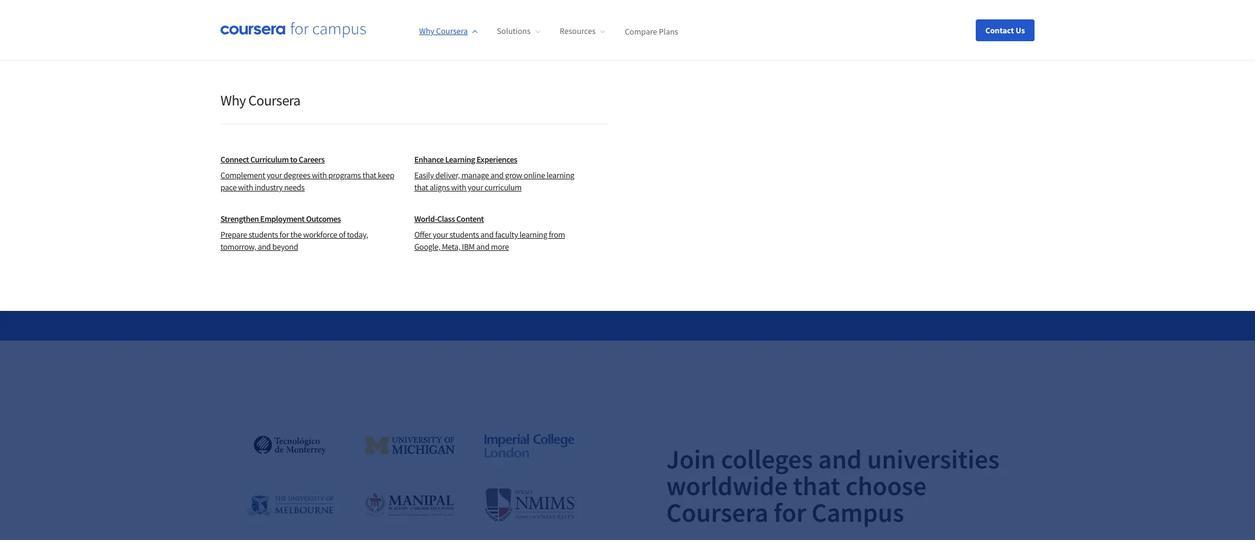 Task type: locate. For each thing, give the bounding box(es) containing it.
with down careers
[[312, 170, 327, 181]]

your inside the enhance learning experiences easily deliver, manage and grow online learning that aligns with your curriculum
[[468, 182, 483, 193]]

0 vertical spatial from
[[335, 146, 359, 161]]

class
[[438, 213, 455, 224]]

why up deliver
[[221, 91, 246, 110]]

students inside world-class content offer your students and faculty learning from google, meta, ibm and more
[[450, 229, 479, 240]]

0 horizontal spatial students
[[249, 229, 278, 240]]

that inside the enhance learning experiences easily deliver, manage and grow online learning that aligns with your curriculum
[[415, 182, 428, 193]]

0 vertical spatial learning
[[382, 128, 423, 143]]

why coursera
[[419, 26, 468, 37], [221, 91, 301, 110]]

1 vertical spatial why
[[221, 91, 246, 110]]

why coursera up deliver
[[221, 91, 301, 110]]

0 vertical spatial for
[[280, 229, 289, 240]]

keep
[[378, 170, 395, 181]]

and down experiences
[[491, 170, 504, 181]]

deliver,
[[436, 170, 460, 181]]

students up ibm
[[450, 229, 479, 240]]

aligns
[[430, 182, 450, 193]]

beyond
[[273, 241, 298, 252]]

and
[[533, 45, 581, 82], [272, 146, 291, 161], [414, 146, 433, 161], [491, 170, 504, 181], [481, 229, 494, 240], [258, 241, 271, 252], [477, 241, 490, 252], [819, 442, 862, 476]]

easily
[[415, 170, 434, 181]]

students
[[249, 229, 278, 240], [450, 229, 479, 240]]

curriculum down grow
[[485, 182, 522, 193]]

0 horizontal spatial why coursera
[[221, 91, 301, 110]]

deliver
[[230, 128, 266, 143]]

2 vertical spatial learning
[[520, 229, 548, 240]]

0 vertical spatial curriculum
[[391, 45, 527, 82]]

content
[[230, 146, 270, 161]]

industry
[[436, 146, 478, 161], [255, 182, 283, 193]]

tecnológico de monterrey image
[[246, 436, 335, 455]]

and right ibm
[[477, 241, 490, 252]]

courses
[[294, 146, 333, 161]]

faculty up more
[[495, 229, 518, 240]]

1 horizontal spatial students
[[450, 229, 479, 240]]

careers
[[299, 154, 325, 165]]

faculty inside expand your curriculum and empower your faculty
[[417, 74, 503, 111]]

curriculum inside the enhance learning experiences easily deliver, manage and grow online learning that aligns with your curriculum
[[485, 182, 522, 193]]

why coursera link
[[419, 26, 478, 37]]

learning
[[382, 128, 423, 143], [547, 170, 575, 181], [520, 229, 548, 240]]

professional
[[513, 128, 575, 143]]

with
[[488, 128, 511, 143], [312, 170, 327, 181], [238, 182, 253, 193], [451, 182, 466, 193]]

for
[[280, 229, 289, 240], [774, 496, 807, 529]]

coursera
[[436, 26, 468, 37], [249, 91, 301, 110], [667, 496, 769, 529]]

curriculum
[[391, 45, 527, 82], [485, 182, 522, 193]]

learning inside the enhance learning experiences easily deliver, manage and grow online learning that aligns with your curriculum
[[547, 170, 575, 181]]

join
[[667, 442, 716, 476]]

0 horizontal spatial from
[[335, 146, 359, 161]]

and down resources
[[533, 45, 581, 82]]

0 vertical spatial why coursera
[[419, 26, 468, 37]]

outcomes
[[306, 213, 341, 224]]

1 horizontal spatial for
[[774, 496, 807, 529]]

faculty up experiences
[[417, 74, 503, 111]]

curriculum inside expand your curriculum and empower your faculty
[[391, 45, 527, 82]]

1 horizontal spatial industry
[[436, 146, 478, 161]]

1 vertical spatial coursera
[[249, 91, 301, 110]]

1 vertical spatial why coursera
[[221, 91, 301, 110]]

enhance
[[415, 154, 444, 165]]

2 horizontal spatial coursera
[[667, 496, 769, 529]]

1 students from the left
[[249, 229, 278, 240]]

0 horizontal spatial why
[[221, 91, 246, 110]]

learning
[[445, 154, 475, 165]]

online
[[524, 170, 545, 181]]

with inside deliver practical, job-relevant learning experiences with professional content and courses from university and industry experts
[[488, 128, 511, 143]]

programs
[[329, 170, 361, 181]]

your
[[328, 45, 385, 82], [354, 74, 411, 111], [267, 170, 282, 181], [468, 182, 483, 193], [433, 229, 448, 240]]

university of michigan image
[[365, 437, 455, 455]]

0 vertical spatial why
[[419, 26, 435, 37]]

learning up the university
[[382, 128, 423, 143]]

1 horizontal spatial coursera
[[436, 26, 468, 37]]

manipal university image
[[365, 492, 455, 518]]

2 horizontal spatial that
[[794, 469, 841, 502]]

and left beyond
[[258, 241, 271, 252]]

the university of melbourne image
[[246, 480, 335, 530]]

for inside join colleges and universities worldwide that choose coursera for campus
[[774, 496, 807, 529]]

0 vertical spatial that
[[363, 170, 377, 181]]

industry left needs
[[255, 182, 283, 193]]

1 horizontal spatial from
[[549, 229, 565, 240]]

that
[[363, 170, 377, 181], [415, 182, 428, 193], [794, 469, 841, 502]]

experts
[[480, 146, 518, 161]]

complement
[[221, 170, 265, 181]]

for left 'the'
[[280, 229, 289, 240]]

1 vertical spatial from
[[549, 229, 565, 240]]

0 vertical spatial industry
[[436, 146, 478, 161]]

to
[[290, 154, 297, 165]]

why up expand your curriculum and empower your faculty
[[419, 26, 435, 37]]

industry down experiences
[[436, 146, 478, 161]]

from
[[335, 146, 359, 161], [549, 229, 565, 240]]

guided projects icon image
[[866, 39, 904, 76]]

why
[[419, 26, 435, 37], [221, 91, 246, 110]]

1 vertical spatial for
[[774, 496, 807, 529]]

for down colleges
[[774, 496, 807, 529]]

why coursera up expand your curriculum and empower your faculty
[[419, 26, 468, 37]]

coursera for campus image
[[221, 22, 366, 38]]

1 horizontal spatial that
[[415, 182, 428, 193]]

2 vertical spatial that
[[794, 469, 841, 502]]

learning down online
[[520, 229, 548, 240]]

1 vertical spatial that
[[415, 182, 428, 193]]

your inside world-class content offer your students and faculty learning from google, meta, ibm and more
[[433, 229, 448, 240]]

2 students from the left
[[450, 229, 479, 240]]

1 vertical spatial industry
[[255, 182, 283, 193]]

with down complement
[[238, 182, 253, 193]]

1 vertical spatial learning
[[547, 170, 575, 181]]

0 horizontal spatial for
[[280, 229, 289, 240]]

compare
[[625, 26, 658, 37]]

and inside expand your curriculum and empower your faculty
[[533, 45, 581, 82]]

google,
[[415, 241, 441, 252]]

and inside the enhance learning experiences easily deliver, manage and grow online learning that aligns with your curriculum
[[491, 170, 504, 181]]

1 vertical spatial curriculum
[[485, 182, 522, 193]]

with up experts at the left of the page
[[488, 128, 511, 143]]

learning right online
[[547, 170, 575, 181]]

curriculum down the why coursera link
[[391, 45, 527, 82]]

and up easily at the top left of page
[[414, 146, 433, 161]]

with down deliver,
[[451, 182, 466, 193]]

faculty
[[417, 74, 503, 111], [495, 229, 518, 240]]

universities
[[868, 442, 1000, 476]]

0 horizontal spatial that
[[363, 170, 377, 181]]

prepare
[[221, 229, 247, 240]]

2 vertical spatial coursera
[[667, 496, 769, 529]]

1 vertical spatial faculty
[[495, 229, 518, 240]]

relevant
[[338, 128, 379, 143]]

0 horizontal spatial industry
[[255, 182, 283, 193]]

contact us button
[[976, 19, 1035, 41]]

0 vertical spatial faculty
[[417, 74, 503, 111]]

strengthen employment outcomes prepare students for the workforce of today, tomorrow, and beyond
[[221, 213, 368, 252]]

students down employment
[[249, 229, 278, 240]]

and up the campus
[[819, 442, 862, 476]]



Task type: describe. For each thing, give the bounding box(es) containing it.
faculty inside world-class content offer your students and faculty learning from google, meta, ibm and more
[[495, 229, 518, 240]]

world-
[[415, 213, 438, 224]]

empower
[[230, 74, 349, 111]]

world-class content offer your students and faculty learning from google, meta, ibm and more
[[415, 213, 565, 252]]

content
[[457, 213, 484, 224]]

compare plans link
[[625, 26, 679, 37]]

that inside join colleges and universities worldwide that choose coursera for campus
[[794, 469, 841, 502]]

enhance learning experiences easily deliver, manage and grow online learning that aligns with your curriculum
[[415, 154, 575, 193]]

choose
[[846, 469, 927, 502]]

industry inside connect curriculum to careers complement your degrees with programs that keep pace with industry needs
[[255, 182, 283, 193]]

learning inside world-class content offer your students and faculty learning from google, meta, ibm and more
[[520, 229, 548, 240]]

nmims image
[[485, 488, 575, 522]]

students inside strengthen employment outcomes prepare students for the workforce of today, tomorrow, and beyond
[[249, 229, 278, 240]]

needs
[[284, 182, 305, 193]]

solutions link
[[497, 26, 541, 37]]

grow
[[505, 170, 523, 181]]

solutions
[[497, 26, 531, 37]]

the
[[291, 229, 302, 240]]

compare plans
[[625, 26, 679, 37]]

more
[[491, 241, 509, 252]]

tomorrow,
[[221, 241, 256, 252]]

meta,
[[442, 241, 461, 252]]

experiences
[[426, 128, 486, 143]]

learning inside deliver practical, job-relevant learning experiences with professional content and courses from university and industry experts
[[382, 128, 423, 143]]

with inside the enhance learning experiences easily deliver, manage and grow online learning that aligns with your curriculum
[[451, 182, 466, 193]]

icon website image
[[667, 39, 701, 69]]

and down practical,
[[272, 146, 291, 161]]

connect curriculum to careers complement your degrees with programs that keep pace with industry needs
[[221, 154, 395, 193]]

experiences
[[477, 154, 518, 165]]

from inside deliver practical, job-relevant learning experiences with professional content and courses from university and industry experts
[[335, 146, 359, 161]]

0 horizontal spatial coursera
[[249, 91, 301, 110]]

coursera inside join colleges and universities worldwide that choose coursera for campus
[[667, 496, 769, 529]]

practical,
[[268, 128, 315, 143]]

contact us
[[986, 25, 1026, 35]]

today,
[[347, 229, 368, 240]]

plans
[[659, 26, 679, 37]]

join colleges and universities worldwide that choose coursera for campus
[[667, 442, 1000, 529]]

your inside connect curriculum to careers complement your degrees with programs that keep pace with industry needs
[[267, 170, 282, 181]]

curriculum
[[251, 154, 289, 165]]

1 horizontal spatial why coursera
[[419, 26, 468, 37]]

0 vertical spatial coursera
[[436, 26, 468, 37]]

campus
[[812, 496, 905, 529]]

us
[[1016, 25, 1026, 35]]

resources
[[560, 26, 596, 37]]

pace
[[221, 182, 237, 193]]

manage
[[462, 170, 489, 181]]

colleges
[[722, 442, 814, 476]]

employment
[[260, 213, 305, 224]]

strengthen
[[221, 213, 259, 224]]

of
[[339, 229, 346, 240]]

contact
[[986, 25, 1015, 35]]

university
[[362, 146, 411, 161]]

and inside strengthen employment outcomes prepare students for the workforce of today, tomorrow, and beyond
[[258, 241, 271, 252]]

for inside strengthen employment outcomes prepare students for the workforce of today, tomorrow, and beyond
[[280, 229, 289, 240]]

workforce
[[303, 229, 337, 240]]

worldwide
[[667, 469, 788, 502]]

1 horizontal spatial why
[[419, 26, 435, 37]]

degrees
[[284, 170, 310, 181]]

expand
[[230, 45, 322, 82]]

from inside world-class content offer your students and faculty learning from google, meta, ibm and more
[[549, 229, 565, 240]]

expand your curriculum and empower your faculty
[[230, 45, 581, 111]]

and up more
[[481, 229, 494, 240]]

resources link
[[560, 26, 606, 37]]

industry inside deliver practical, job-relevant learning experiences with professional content and courses from university and industry experts
[[436, 146, 478, 161]]

imperial college london image
[[485, 434, 575, 457]]

job-
[[317, 128, 338, 143]]

that inside connect curriculum to careers complement your degrees with programs that keep pace with industry needs
[[363, 170, 377, 181]]

ibm
[[462, 241, 475, 252]]

offer
[[415, 229, 431, 240]]

connect
[[221, 154, 249, 165]]

and inside join colleges and universities worldwide that choose coursera for campus
[[819, 442, 862, 476]]

deliver practical, job-relevant learning experiences with professional content and courses from university and industry experts
[[230, 128, 575, 161]]



Task type: vqa. For each thing, say whether or not it's contained in the screenshot.
Google,
yes



